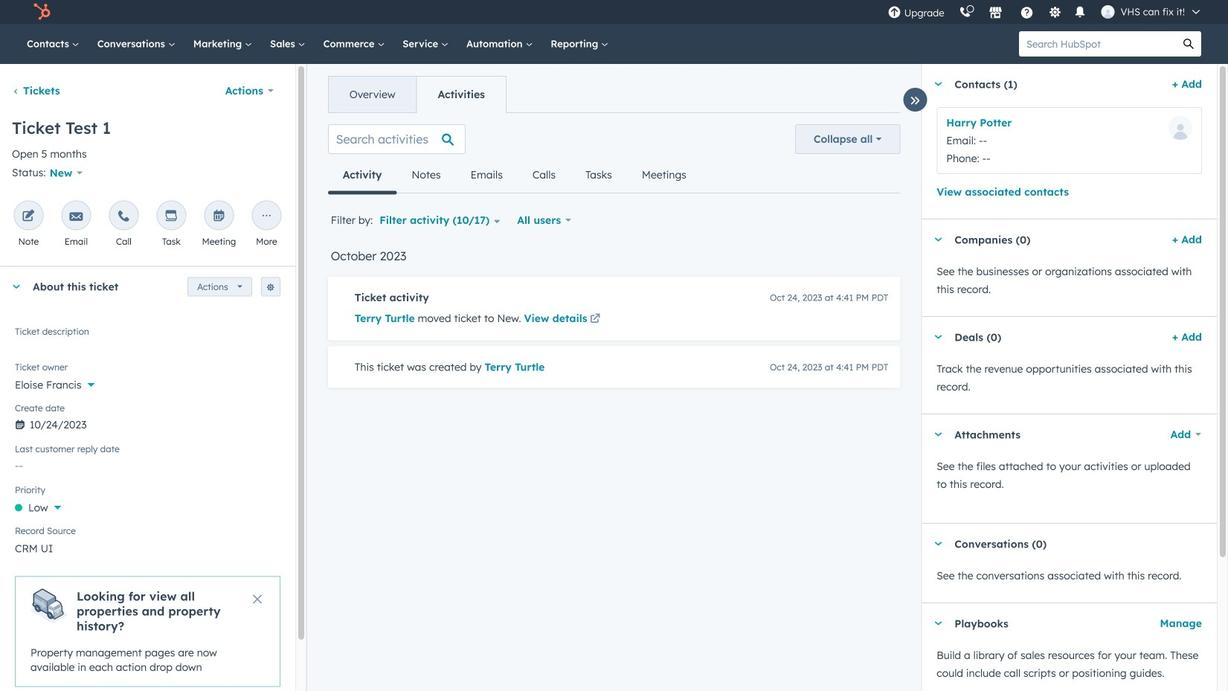 Task type: locate. For each thing, give the bounding box(es) containing it.
MM/DD/YYYY text field
[[15, 411, 280, 435]]

link opens in a new window image
[[590, 311, 601, 329], [590, 314, 601, 325]]

feed
[[316, 112, 913, 406]]

marketplaces image
[[990, 7, 1003, 20]]

tab list
[[328, 157, 702, 195]]

menu
[[881, 0, 1211, 24]]

caret image
[[934, 238, 943, 242], [12, 285, 21, 289]]

caret image
[[934, 82, 943, 86], [934, 335, 943, 339], [934, 433, 943, 437], [934, 542, 943, 546], [934, 622, 943, 626]]

None text field
[[15, 323, 280, 353]]

Search activities search field
[[328, 124, 466, 154]]

4 caret image from the top
[[934, 542, 943, 546]]

0 horizontal spatial caret image
[[12, 285, 21, 289]]

close image
[[253, 595, 262, 604]]

more image
[[260, 210, 273, 224]]

3 caret image from the top
[[934, 433, 943, 437]]

1 horizontal spatial caret image
[[934, 238, 943, 242]]

-- text field
[[15, 452, 280, 476]]

note image
[[22, 210, 35, 224]]

meeting image
[[212, 210, 226, 224]]

alert
[[15, 576, 280, 687]]

1 link opens in a new window image from the top
[[590, 311, 601, 329]]

manage card settings image
[[266, 283, 275, 292]]

2 link opens in a new window image from the top
[[590, 314, 601, 325]]

task image
[[165, 210, 178, 224]]

1 caret image from the top
[[934, 82, 943, 86]]

navigation
[[328, 76, 507, 113]]



Task type: describe. For each thing, give the bounding box(es) containing it.
0 vertical spatial caret image
[[934, 238, 943, 242]]

terry turtle image
[[1102, 5, 1115, 19]]

1 vertical spatial caret image
[[12, 285, 21, 289]]

5 caret image from the top
[[934, 622, 943, 626]]

2 caret image from the top
[[934, 335, 943, 339]]

call image
[[117, 210, 131, 224]]

email image
[[70, 210, 83, 224]]

Search HubSpot search field
[[1020, 31, 1177, 57]]



Task type: vqa. For each thing, say whether or not it's contained in the screenshot.
Tracking Code link
no



